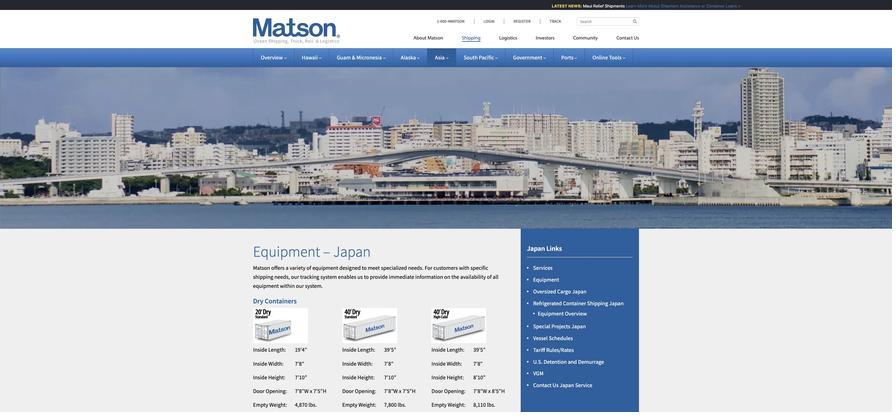 Task type: vqa. For each thing, say whether or not it's contained in the screenshot.


Task type: describe. For each thing, give the bounding box(es) containing it.
micronesia
[[357, 54, 382, 61]]

door opening: for 8,110
[[432, 388, 466, 395]]

&
[[352, 54, 355, 61]]

online tools
[[593, 54, 622, 61]]

matson inside top menu navigation
[[428, 36, 443, 41]]

alaska
[[401, 54, 416, 61]]

variety
[[290, 264, 306, 272]]

specific
[[471, 264, 488, 272]]

contact for contact us japan service
[[533, 382, 552, 389]]

news:
[[564, 3, 578, 8]]

4,870 lbs.
[[295, 401, 317, 408]]

guam & micronesia
[[337, 54, 382, 61]]

0 horizontal spatial equipment
[[253, 282, 279, 290]]

schedules
[[549, 335, 573, 342]]

7'10" for 39'5″
[[384, 374, 396, 381]]

39'5″ for 8'10"
[[473, 346, 486, 353]]

equipment – japan
[[253, 242, 371, 261]]

shipping
[[253, 273, 273, 281]]

latest
[[548, 3, 563, 8]]

dry containers
[[253, 297, 297, 305]]

vessel schedules
[[533, 335, 573, 342]]

needs.
[[408, 264, 424, 272]]

hawaii link
[[302, 54, 322, 61]]

japan for contact us japan service
[[560, 382, 574, 389]]

tools
[[609, 54, 622, 61]]

ports
[[561, 54, 574, 61]]

immediate
[[389, 273, 414, 281]]

height: for 4,870
[[268, 374, 285, 381]]

system
[[320, 273, 337, 281]]

maui
[[579, 3, 588, 8]]

offers
[[271, 264, 285, 272]]

empty weight: for 8,110 lbs.
[[432, 401, 466, 408]]

width: for 8,110
[[447, 360, 462, 367]]

7'8″w for 7,800
[[384, 388, 398, 395]]

top menu navigation
[[414, 33, 639, 45]]

about matson
[[414, 36, 443, 41]]

Search search field
[[577, 17, 639, 26]]

inside height: for 7,800 lbs.
[[342, 374, 375, 381]]

weight: for 4,870 lbs.
[[269, 401, 287, 408]]

>
[[734, 3, 736, 8]]

service
[[575, 382, 592, 389]]

vgm link
[[533, 370, 544, 377]]

links
[[547, 244, 562, 253]]

matson inside the matson offers a variety of equipment designed to meet specialized needs. for customers with specific shipping needs, our tracking system enables us to provide immediate information on the availability of all equipment within our system.
[[253, 264, 270, 272]]

equipment overview
[[538, 310, 587, 317]]

asia link
[[435, 54, 449, 61]]

japan links section
[[513, 229, 647, 412]]

japan for special projects japan
[[572, 323, 586, 330]]

opening: for 7,800 lbs.
[[355, 388, 376, 395]]

with
[[459, 264, 469, 272]]

0 vertical spatial to
[[362, 264, 367, 272]]

oversized
[[533, 288, 556, 295]]

weight: for 7,800 lbs.
[[359, 401, 376, 408]]

width: for 7,800
[[358, 360, 373, 367]]

customers
[[434, 264, 458, 272]]

shipment
[[657, 3, 675, 8]]

availability
[[460, 273, 486, 281]]

japan for equipment – japan
[[333, 242, 371, 261]]

contact us japan service
[[533, 382, 592, 389]]

empty weight: for 4,870 lbs.
[[253, 401, 287, 408]]

lbs. for 8,110 lbs.
[[487, 401, 495, 408]]

cargo
[[557, 288, 571, 295]]

specialized
[[381, 264, 407, 272]]

weight: for 8,110 lbs.
[[448, 401, 466, 408]]

inside width: for 4,870
[[253, 360, 284, 367]]

tariff
[[533, 346, 545, 354]]

refrigerated container shipping japan
[[533, 300, 624, 307]]

the
[[452, 273, 459, 281]]

7'8″w for 4,870
[[295, 388, 309, 395]]

equipment overview link
[[538, 310, 587, 317]]

x for 4,870
[[310, 388, 312, 395]]

inside length: for 8,110 lbs.
[[432, 346, 465, 353]]

and
[[568, 358, 577, 365]]

7'8″w for 8,110
[[473, 388, 487, 395]]

–
[[323, 242, 330, 261]]

contact us link
[[607, 33, 639, 45]]

7,800
[[384, 401, 397, 408]]

register link
[[504, 19, 540, 24]]

south
[[464, 54, 478, 61]]

overview link
[[261, 54, 287, 61]]

government
[[513, 54, 542, 61]]

detention
[[544, 358, 567, 365]]

1-800-4matson link
[[437, 19, 474, 24]]

1 horizontal spatial about
[[644, 3, 656, 8]]

investors link
[[527, 33, 564, 45]]

height: for 7,800
[[358, 374, 375, 381]]

x for 7,800
[[399, 388, 402, 395]]

more
[[633, 3, 643, 8]]

rules/rates
[[546, 346, 574, 354]]

inside width: for 8,110
[[432, 360, 462, 367]]

japan for oversized cargo japan
[[572, 288, 587, 295]]

7'10" for 19'4″
[[295, 374, 307, 381]]

length: for 4,870 lbs.
[[268, 346, 286, 353]]

container inside japan links section
[[563, 300, 586, 307]]

inside length: for 7,800 lbs.
[[342, 346, 375, 353]]

vgm
[[533, 370, 544, 377]]

community link
[[564, 33, 607, 45]]

contact us
[[617, 36, 639, 41]]

meet
[[368, 264, 380, 272]]

refrigerated
[[533, 300, 562, 307]]

or
[[697, 3, 701, 8]]

shipping inside japan links section
[[587, 300, 608, 307]]

19'4″
[[295, 346, 307, 353]]

7'8″w x 8'5″h
[[473, 388, 505, 395]]

refrigerated container shipping japan link
[[533, 300, 624, 307]]

relief
[[589, 3, 600, 8]]

inside length: for 4,870 lbs.
[[253, 346, 286, 353]]

within
[[280, 282, 295, 290]]

8,110
[[473, 401, 486, 408]]

0 horizontal spatial overview
[[261, 54, 283, 61]]



Task type: locate. For each thing, give the bounding box(es) containing it.
2 horizontal spatial door opening:
[[432, 388, 466, 395]]

1 horizontal spatial of
[[487, 273, 492, 281]]

pacific
[[479, 54, 494, 61]]

1 inside width: from the left
[[253, 360, 284, 367]]

1 horizontal spatial weight:
[[359, 401, 376, 408]]

learn more about shipment assistance or container loans > link
[[622, 3, 736, 8]]

4,870
[[295, 401, 307, 408]]

matson up shipping
[[253, 264, 270, 272]]

0 horizontal spatial 39'5″
[[384, 346, 396, 353]]

2 door opening: from the left
[[342, 388, 376, 395]]

7'5″h for 4,870 lbs.
[[313, 388, 326, 395]]

port at naha, japan image
[[0, 57, 892, 229]]

u.s.
[[533, 358, 543, 365]]

door for 4,870 lbs.
[[253, 388, 265, 395]]

0 horizontal spatial lbs.
[[309, 401, 317, 408]]

projects
[[551, 323, 570, 330]]

about matson link
[[414, 33, 453, 45]]

3 x from the left
[[488, 388, 491, 395]]

1 horizontal spatial empty weight:
[[342, 401, 376, 408]]

lbs. right 8,110
[[487, 401, 495, 408]]

lbs. for 4,870 lbs.
[[309, 401, 317, 408]]

equipment link
[[533, 276, 559, 283]]

u.s. detention and demurrage link
[[533, 358, 604, 365]]

asia
[[435, 54, 445, 61]]

logistics link
[[490, 33, 527, 45]]

0 vertical spatial matson
[[428, 36, 443, 41]]

x left 8'5″h
[[488, 388, 491, 395]]

opening:
[[266, 388, 287, 395], [355, 388, 376, 395], [444, 388, 466, 395]]

7'8″w x 7'5″h up 4,870 lbs.
[[295, 388, 326, 395]]

special
[[533, 323, 550, 330]]

lbs. right 7,800
[[398, 401, 406, 408]]

2 inside length: from the left
[[342, 346, 375, 353]]

width: for 4,870
[[268, 360, 284, 367]]

1 7'10" from the left
[[295, 374, 307, 381]]

information
[[415, 273, 443, 281]]

1 horizontal spatial 7'8″w
[[384, 388, 398, 395]]

2 7'8″ from the left
[[384, 360, 394, 367]]

0 horizontal spatial 7'8″
[[295, 360, 304, 367]]

3 7'8″w from the left
[[473, 388, 487, 395]]

length: for 8,110 lbs.
[[447, 346, 465, 353]]

1 height: from the left
[[268, 374, 285, 381]]

7'8″ for 8,110
[[473, 360, 483, 367]]

0 vertical spatial container
[[702, 3, 721, 8]]

contact us japan service link
[[533, 382, 592, 389]]

2 horizontal spatial inside width:
[[432, 360, 462, 367]]

needs,
[[274, 273, 290, 281]]

1 length: from the left
[[268, 346, 286, 353]]

equipment for the equipment link
[[533, 276, 559, 283]]

all
[[493, 273, 499, 281]]

2 lbs. from the left
[[398, 401, 406, 408]]

online
[[593, 54, 608, 61]]

1 vertical spatial equipment
[[253, 282, 279, 290]]

about up the "alaska" link
[[414, 36, 427, 41]]

0 horizontal spatial about
[[414, 36, 427, 41]]

door opening:
[[253, 388, 287, 395], [342, 388, 376, 395], [432, 388, 466, 395]]

guam & micronesia link
[[337, 54, 386, 61]]

0 vertical spatial us
[[634, 36, 639, 41]]

1 horizontal spatial 39'5″
[[473, 346, 486, 353]]

x
[[310, 388, 312, 395], [399, 388, 402, 395], [488, 388, 491, 395]]

0 vertical spatial equipment
[[253, 242, 320, 261]]

0 horizontal spatial door
[[253, 388, 265, 395]]

3 height: from the left
[[447, 374, 464, 381]]

2 horizontal spatial empty
[[432, 401, 447, 408]]

8'10"
[[473, 374, 486, 381]]

equipment up system
[[312, 264, 338, 272]]

7'5″h up 4,870 lbs.
[[313, 388, 326, 395]]

2 vertical spatial equipment
[[538, 310, 564, 317]]

u.s. detention and demurrage
[[533, 358, 604, 365]]

0 horizontal spatial opening:
[[266, 388, 287, 395]]

register
[[514, 19, 531, 24]]

to right us
[[364, 273, 369, 281]]

us inside japan links section
[[553, 382, 559, 389]]

empty weight: left 8,110
[[432, 401, 466, 408]]

3 empty weight: from the left
[[432, 401, 466, 408]]

enables
[[338, 273, 356, 281]]

blue matson logo with ocean, shipping, truck, rail and logistics written beneath it. image
[[253, 18, 340, 44]]

7'10" down '19'4″'
[[295, 374, 307, 381]]

0 horizontal spatial empty weight:
[[253, 401, 287, 408]]

about inside top menu navigation
[[414, 36, 427, 41]]

4matson
[[448, 19, 465, 24]]

2 horizontal spatial opening:
[[444, 388, 466, 395]]

equipment for equipment – japan
[[253, 242, 320, 261]]

3 inside height: from the left
[[432, 374, 464, 381]]

2 horizontal spatial weight:
[[448, 401, 466, 408]]

1 horizontal spatial length:
[[358, 346, 375, 353]]

door opening: for 7,800
[[342, 388, 376, 395]]

contact inside top menu navigation
[[617, 36, 633, 41]]

1 opening: from the left
[[266, 388, 287, 395]]

0 horizontal spatial inside length:
[[253, 346, 286, 353]]

of left all
[[487, 273, 492, 281]]

system.
[[305, 282, 323, 290]]

7'8″w x 7'5″h for 7,800
[[384, 388, 416, 395]]

empty weight: for 7,800 lbs.
[[342, 401, 376, 408]]

equipment for equipment overview
[[538, 310, 564, 317]]

1 vertical spatial to
[[364, 273, 369, 281]]

2 opening: from the left
[[355, 388, 376, 395]]

shipping
[[462, 36, 481, 41], [587, 300, 608, 307]]

0 horizontal spatial door opening:
[[253, 388, 287, 395]]

1 inside height: from the left
[[253, 374, 285, 381]]

1 vertical spatial our
[[296, 282, 304, 290]]

7'8″w up 7,800
[[384, 388, 398, 395]]

7'8″w x 7'5″h for 4,870
[[295, 388, 326, 395]]

2 horizontal spatial 7'8″w
[[473, 388, 487, 395]]

inside height: for 8,110 lbs.
[[432, 374, 464, 381]]

search image
[[633, 19, 637, 23]]

lbs. for 7,800 lbs.
[[398, 401, 406, 408]]

2 inside height: from the left
[[342, 374, 375, 381]]

0 vertical spatial equipment
[[312, 264, 338, 272]]

0 horizontal spatial x
[[310, 388, 312, 395]]

1 horizontal spatial matson
[[428, 36, 443, 41]]

3 door opening: from the left
[[432, 388, 466, 395]]

1 vertical spatial equipment
[[533, 276, 559, 283]]

1-
[[437, 19, 440, 24]]

2 horizontal spatial empty weight:
[[432, 401, 466, 408]]

0 vertical spatial shipping
[[462, 36, 481, 41]]

equipment up oversized
[[533, 276, 559, 283]]

demurrage
[[578, 358, 604, 365]]

3 length: from the left
[[447, 346, 465, 353]]

3 inside width: from the left
[[432, 360, 462, 367]]

2 inside width: from the left
[[342, 360, 373, 367]]

39'5″ for 7'10"
[[384, 346, 396, 353]]

1 width: from the left
[[268, 360, 284, 367]]

2 door from the left
[[342, 388, 354, 395]]

0 horizontal spatial matson
[[253, 264, 270, 272]]

designed
[[339, 264, 361, 272]]

2 height: from the left
[[358, 374, 375, 381]]

matson offers a variety of equipment designed to meet specialized needs. for customers with specific shipping needs, our tracking system enables us to provide immediate information on the availability of all equipment within our system.
[[253, 264, 499, 290]]

2 horizontal spatial length:
[[447, 346, 465, 353]]

services link
[[533, 264, 553, 272]]

0 horizontal spatial us
[[553, 382, 559, 389]]

oversized cargo japan link
[[533, 288, 587, 295]]

x for 8,110
[[488, 388, 491, 395]]

1 weight: from the left
[[269, 401, 287, 408]]

weight: left 7,800
[[359, 401, 376, 408]]

3 weight: from the left
[[448, 401, 466, 408]]

lbs. right 4,870
[[309, 401, 317, 408]]

provide
[[370, 273, 388, 281]]

0 horizontal spatial contact
[[533, 382, 552, 389]]

1 door opening: from the left
[[253, 388, 287, 395]]

containers
[[265, 297, 297, 305]]

contact down vgm link
[[533, 382, 552, 389]]

1 horizontal spatial container
[[702, 3, 721, 8]]

3 empty from the left
[[432, 401, 447, 408]]

shipping inside top menu navigation
[[462, 36, 481, 41]]

0 horizontal spatial container
[[563, 300, 586, 307]]

container right or
[[702, 3, 721, 8]]

8,110 lbs.
[[473, 401, 495, 408]]

logistics
[[499, 36, 517, 41]]

1 horizontal spatial 7'10"
[[384, 374, 396, 381]]

weight: left 8,110
[[448, 401, 466, 408]]

1 vertical spatial overview
[[565, 310, 587, 317]]

1 horizontal spatial lbs.
[[398, 401, 406, 408]]

0 horizontal spatial of
[[307, 264, 311, 272]]

0 horizontal spatial length:
[[268, 346, 286, 353]]

login
[[484, 19, 495, 24]]

our right within
[[296, 282, 304, 290]]

us
[[357, 273, 363, 281]]

1 inside length: from the left
[[253, 346, 286, 353]]

to
[[362, 264, 367, 272], [364, 273, 369, 281]]

online tools link
[[593, 54, 625, 61]]

2 empty weight: from the left
[[342, 401, 376, 408]]

1 horizontal spatial opening:
[[355, 388, 376, 395]]

0 horizontal spatial height:
[[268, 374, 285, 381]]

door for 8,110 lbs.
[[432, 388, 443, 395]]

1 door from the left
[[253, 388, 265, 395]]

0 horizontal spatial 7'5″h
[[313, 388, 326, 395]]

7'10" up 7,800
[[384, 374, 396, 381]]

7'8″w x 7'5″h up the 7,800 lbs.
[[384, 388, 416, 395]]

ports link
[[561, 54, 577, 61]]

on
[[444, 273, 450, 281]]

1 39'5″ from the left
[[384, 346, 396, 353]]

japan links
[[527, 244, 562, 253]]

weight:
[[269, 401, 287, 408], [359, 401, 376, 408], [448, 401, 466, 408]]

0 horizontal spatial inside width:
[[253, 360, 284, 367]]

inside height: for 4,870 lbs.
[[253, 374, 285, 381]]

inside width: for 7,800
[[342, 360, 373, 367]]

1 vertical spatial about
[[414, 36, 427, 41]]

2 empty from the left
[[342, 401, 357, 408]]

special projects japan
[[533, 323, 586, 330]]

1 horizontal spatial x
[[399, 388, 402, 395]]

1 horizontal spatial overview
[[565, 310, 587, 317]]

7'8″
[[295, 360, 304, 367], [384, 360, 394, 367], [473, 360, 483, 367]]

us for contact us
[[634, 36, 639, 41]]

of up the tracking
[[307, 264, 311, 272]]

3 7'8″ from the left
[[473, 360, 483, 367]]

2 horizontal spatial inside height:
[[432, 374, 464, 381]]

2 weight: from the left
[[359, 401, 376, 408]]

1 vertical spatial container
[[563, 300, 586, 307]]

2 7'8″w from the left
[[384, 388, 398, 395]]

7'8″w up 4,870
[[295, 388, 309, 395]]

government link
[[513, 54, 546, 61]]

0 horizontal spatial 7'8″w
[[295, 388, 309, 395]]

0 vertical spatial our
[[291, 273, 299, 281]]

us down search image
[[634, 36, 639, 41]]

1 lbs. from the left
[[309, 401, 317, 408]]

1 7'5″h from the left
[[313, 388, 326, 395]]

None search field
[[577, 17, 639, 26]]

door for 7,800 lbs.
[[342, 388, 354, 395]]

3 opening: from the left
[[444, 388, 466, 395]]

loans
[[722, 3, 733, 8]]

0 vertical spatial of
[[307, 264, 311, 272]]

matson down the 1-
[[428, 36, 443, 41]]

7'8″w up 8,110
[[473, 388, 487, 395]]

empty for 7,800 lbs.
[[342, 401, 357, 408]]

container down cargo
[[563, 300, 586, 307]]

2 horizontal spatial 7'8″
[[473, 360, 483, 367]]

0 horizontal spatial empty
[[253, 401, 268, 408]]

login link
[[474, 19, 504, 24]]

us down the detention
[[553, 382, 559, 389]]

1 vertical spatial of
[[487, 273, 492, 281]]

2 39'5″ from the left
[[473, 346, 486, 353]]

height: for 8,110
[[447, 374, 464, 381]]

south pacific
[[464, 54, 494, 61]]

7'5″h up the 7,800 lbs.
[[403, 388, 416, 395]]

empty
[[253, 401, 268, 408], [342, 401, 357, 408], [432, 401, 447, 408]]

opening: for 4,870 lbs.
[[266, 388, 287, 395]]

contact for contact us
[[617, 36, 633, 41]]

8'5″h
[[492, 388, 505, 395]]

height:
[[268, 374, 285, 381], [358, 374, 375, 381], [447, 374, 464, 381]]

opening: for 8,110 lbs.
[[444, 388, 466, 395]]

shipments
[[601, 3, 621, 8]]

1 horizontal spatial shipping
[[587, 300, 608, 307]]

vessel
[[533, 335, 548, 342]]

1 horizontal spatial us
[[634, 36, 639, 41]]

equipment
[[253, 242, 320, 261], [533, 276, 559, 283], [538, 310, 564, 317]]

0 horizontal spatial shipping
[[462, 36, 481, 41]]

assistance
[[676, 3, 696, 8]]

equipment down shipping
[[253, 282, 279, 290]]

2 horizontal spatial height:
[[447, 374, 464, 381]]

2 width: from the left
[[358, 360, 373, 367]]

1 vertical spatial shipping
[[587, 300, 608, 307]]

about right more
[[644, 3, 656, 8]]

shipping link
[[453, 33, 490, 45]]

us inside contact us link
[[634, 36, 639, 41]]

1 vertical spatial matson
[[253, 264, 270, 272]]

0 horizontal spatial inside height:
[[253, 374, 285, 381]]

1 horizontal spatial door
[[342, 388, 354, 395]]

1 7'8″w x 7'5″h from the left
[[295, 388, 326, 395]]

x up the 7,800 lbs.
[[399, 388, 402, 395]]

1 horizontal spatial height:
[[358, 374, 375, 381]]

7'5″h for 7,800 lbs.
[[403, 388, 416, 395]]

0 horizontal spatial width:
[[268, 360, 284, 367]]

contact up 'tools'
[[617, 36, 633, 41]]

39'5″
[[384, 346, 396, 353], [473, 346, 486, 353]]

overview
[[261, 54, 283, 61], [565, 310, 587, 317]]

1 horizontal spatial 7'8″
[[384, 360, 394, 367]]

for
[[425, 264, 432, 272]]

800-
[[440, 19, 448, 24]]

1 horizontal spatial inside height:
[[342, 374, 375, 381]]

3 lbs. from the left
[[487, 401, 495, 408]]

1 vertical spatial contact
[[533, 382, 552, 389]]

2 horizontal spatial lbs.
[[487, 401, 495, 408]]

2 7'5″h from the left
[[403, 388, 416, 395]]

1 horizontal spatial inside length:
[[342, 346, 375, 353]]

empty weight: left 4,870
[[253, 401, 287, 408]]

1-800-4matson
[[437, 19, 465, 24]]

door opening: for 4,870
[[253, 388, 287, 395]]

7'8″ for 7,800
[[384, 360, 394, 367]]

contact inside japan links section
[[533, 382, 552, 389]]

0 horizontal spatial 7'8″w x 7'5″h
[[295, 388, 326, 395]]

overview inside japan links section
[[565, 310, 587, 317]]

0 horizontal spatial 7'10"
[[295, 374, 307, 381]]

special projects japan link
[[533, 323, 586, 330]]

3 door from the left
[[432, 388, 443, 395]]

equipment up a
[[253, 242, 320, 261]]

weight: left 4,870
[[269, 401, 287, 408]]

equipment down refrigerated
[[538, 310, 564, 317]]

1 horizontal spatial 7'8″w x 7'5″h
[[384, 388, 416, 395]]

japan
[[333, 242, 371, 261], [527, 244, 545, 253], [572, 288, 587, 295], [609, 300, 624, 307], [572, 323, 586, 330], [560, 382, 574, 389]]

1 horizontal spatial door opening:
[[342, 388, 376, 395]]

2 length: from the left
[[358, 346, 375, 353]]

latest news: maui relief shipments learn more about shipment assistance or container loans >
[[548, 3, 736, 8]]

1 horizontal spatial equipment
[[312, 264, 338, 272]]

length: for 7,800 lbs.
[[358, 346, 375, 353]]

empty for 4,870 lbs.
[[253, 401, 268, 408]]

a
[[286, 264, 289, 272]]

1 vertical spatial us
[[553, 382, 559, 389]]

vessel schedules link
[[533, 335, 573, 342]]

community
[[573, 36, 598, 41]]

3 inside length: from the left
[[432, 346, 465, 353]]

1 7'8″ from the left
[[295, 360, 304, 367]]

x up 4,870 lbs.
[[310, 388, 312, 395]]

south pacific link
[[464, 54, 498, 61]]

0 horizontal spatial weight:
[[269, 401, 287, 408]]

to left meet
[[362, 264, 367, 272]]

empty weight: left 7,800
[[342, 401, 376, 408]]

0 vertical spatial contact
[[617, 36, 633, 41]]

2 horizontal spatial door
[[432, 388, 443, 395]]

1 horizontal spatial 7'5″h
[[403, 388, 416, 395]]

2 7'10" from the left
[[384, 374, 396, 381]]

guam
[[337, 54, 351, 61]]

1 x from the left
[[310, 388, 312, 395]]

1 horizontal spatial inside width:
[[342, 360, 373, 367]]

tracking
[[300, 273, 319, 281]]

us for contact us japan service
[[553, 382, 559, 389]]

investors
[[536, 36, 555, 41]]

2 horizontal spatial width:
[[447, 360, 462, 367]]

2 x from the left
[[399, 388, 402, 395]]

0 vertical spatial overview
[[261, 54, 283, 61]]

1 horizontal spatial contact
[[617, 36, 633, 41]]

7'8″ for 4,870
[[295, 360, 304, 367]]

1 empty weight: from the left
[[253, 401, 287, 408]]

1 7'8″w from the left
[[295, 388, 309, 395]]

2 7'8″w x 7'5″h from the left
[[384, 388, 416, 395]]

1 horizontal spatial empty
[[342, 401, 357, 408]]

track
[[550, 19, 561, 24]]

our down variety
[[291, 273, 299, 281]]

empty for 8,110 lbs.
[[432, 401, 447, 408]]

2 horizontal spatial inside length:
[[432, 346, 465, 353]]

1 horizontal spatial width:
[[358, 360, 373, 367]]

0 vertical spatial about
[[644, 3, 656, 8]]

3 width: from the left
[[447, 360, 462, 367]]

learn
[[622, 3, 632, 8]]

1 empty from the left
[[253, 401, 268, 408]]

2 horizontal spatial x
[[488, 388, 491, 395]]



